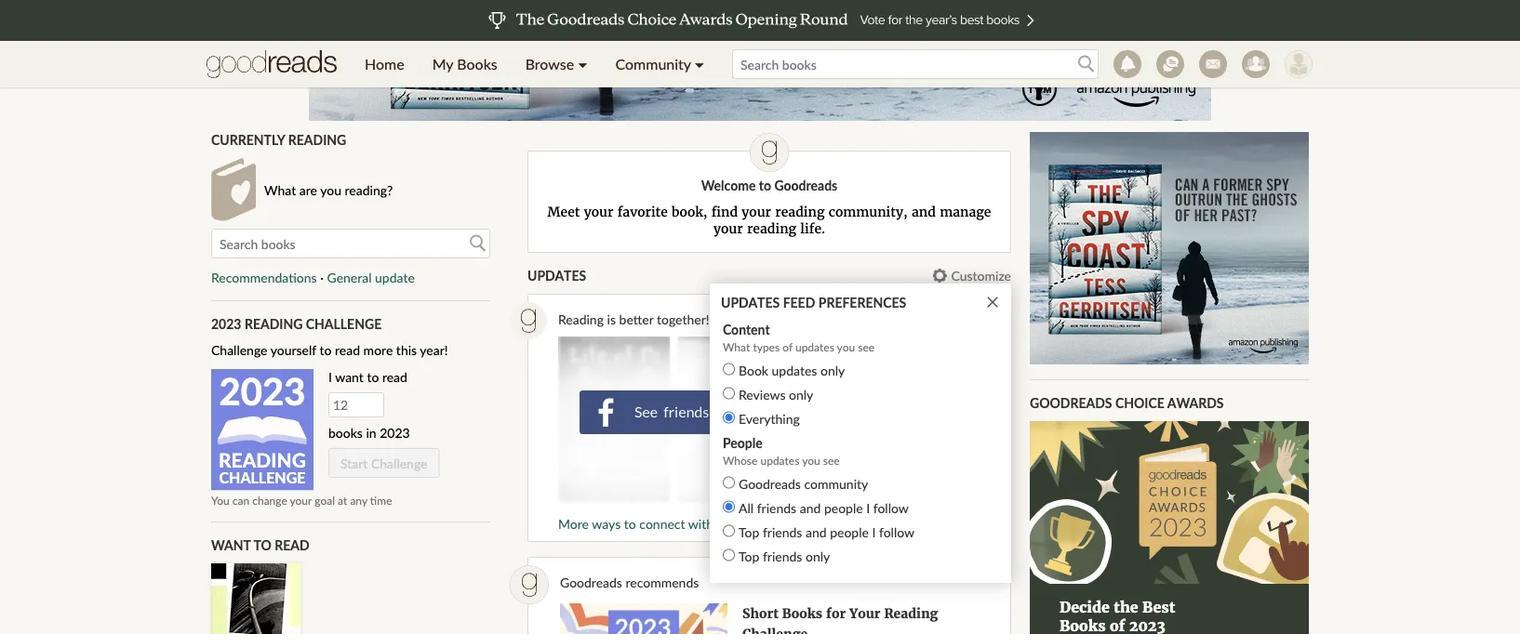 Task type: vqa. For each thing, say whether or not it's contained in the screenshot.
4 Ratings
no



Task type: describe. For each thing, give the bounding box(es) containing it.
at
[[338, 494, 347, 507]]

is
[[607, 312, 616, 328]]

only for updates
[[821, 363, 845, 378]]

challenge yourself to read more this year!
[[211, 343, 448, 358]]

reading is better together! add friends to see what they're reading.
[[558, 312, 940, 328]]

more ways to connect with friends
[[558, 517, 756, 532]]

i for top friends and people i follow
[[872, 524, 876, 540]]

you inside people whose updates you see
[[802, 454, 820, 467]]

meet your favorite book, find your reading community, and manage your reading life.
[[548, 204, 991, 237]]

reading inside short books for your reading challenge
[[884, 606, 938, 623]]

top for top friends and people i follow
[[739, 524, 760, 540]]

0 vertical spatial advertisement region
[[309, 0, 1211, 121]]

goodreads choice awards image
[[1030, 422, 1309, 584]]

of
[[783, 340, 793, 354]]

top for top friends only
[[739, 549, 760, 564]]

customize
[[951, 268, 1011, 284]]

0 vertical spatial see
[[797, 312, 817, 328]]

short books for your reading challenge image
[[560, 604, 728, 635]]

to left 'read' at the left bottom of page
[[254, 537, 272, 553]]

only for friends
[[806, 549, 830, 564]]

0 horizontal spatial i
[[328, 370, 332, 385]]

best
[[1143, 598, 1175, 617]]

decide the best
[[1060, 598, 1175, 617]]

top friends only
[[739, 549, 830, 564]]

meet
[[548, 204, 580, 221]]

home
[[365, 55, 404, 73]]

0 vertical spatial what
[[264, 182, 296, 198]]

to right yourself
[[320, 343, 332, 358]]

community
[[804, 476, 868, 492]]

updates inside content what types of updates you see
[[795, 340, 834, 354]]

what are you reading?
[[264, 182, 393, 198]]

reading up yourself
[[245, 316, 303, 332]]

·
[[320, 270, 324, 286]]

any
[[350, 494, 367, 507]]

challenge
[[219, 468, 306, 486]]

welcome
[[701, 177, 756, 193]]

with
[[688, 517, 714, 532]]

2023 for 2023 reading challenge
[[211, 316, 241, 332]]

ways
[[592, 517, 621, 532]]

reading.
[[894, 312, 940, 328]]

what inside content what types of updates you see
[[723, 340, 750, 354]]

they're
[[852, 312, 891, 328]]

my
[[432, 55, 453, 73]]

browse ▾
[[525, 55, 588, 73]]

community,
[[829, 204, 908, 221]]

goodreads for goodreads recommends
[[560, 575, 622, 591]]

friends for top friends and people i follow
[[763, 524, 802, 540]]

about looking image
[[211, 564, 301, 635]]

all friends and people i follow
[[739, 500, 909, 516]]

together!
[[657, 312, 709, 328]]

all
[[739, 500, 754, 516]]

2 vertical spatial advertisement region
[[509, 557, 1090, 635]]

follow for top friends and people i follow
[[879, 524, 915, 540]]

1 vertical spatial search for books to add to your shelves search field
[[211, 229, 490, 259]]

and for top friends and people i follow
[[806, 524, 827, 540]]

general
[[327, 270, 372, 286]]

updates feed preferences
[[721, 295, 906, 310]]

change
[[252, 494, 287, 507]]

friends up types
[[739, 312, 779, 328]]

1 vertical spatial advertisement region
[[1030, 132, 1309, 365]]

see inside content what types of updates you see
[[858, 340, 875, 354]]

▾ for community ▾
[[695, 55, 704, 73]]

updates inside people whose updates you see
[[761, 454, 800, 467]]

welcome to goodreads
[[701, 177, 838, 193]]

types
[[753, 340, 780, 354]]

start
[[341, 456, 368, 471]]

life.
[[800, 221, 825, 237]]

favorite
[[617, 204, 668, 221]]

you inside content what types of updates you see
[[837, 340, 855, 354]]

book
[[739, 363, 768, 378]]

browse
[[525, 55, 574, 73]]

content
[[723, 322, 770, 337]]

friends for top friends only
[[763, 549, 802, 564]]

1 vertical spatial updates
[[772, 363, 817, 378]]

the
[[1114, 598, 1138, 617]]

home link
[[351, 41, 418, 87]]

goodreads choice awards
[[1030, 395, 1224, 411]]

book,
[[672, 204, 708, 221]]

manage
[[940, 204, 991, 221]]

choice
[[1115, 395, 1165, 411]]

Number of books you want to read in 2023 number field
[[328, 393, 384, 418]]

see inside people whose updates you see
[[823, 454, 840, 467]]

0 horizontal spatial you
[[320, 182, 341, 198]]

browse ▾ button
[[511, 41, 602, 87]]

are
[[299, 182, 317, 198]]

to right ways
[[624, 517, 636, 532]]

friends for all friends and people i follow
[[757, 500, 797, 516]]

find
[[711, 204, 738, 221]]

vote now in the opening round of the 2023 goodreads choice awards image
[[16, 0, 1504, 41]]

read for yourself
[[335, 343, 360, 358]]

goodreads up life.
[[774, 177, 838, 193]]

challenge inside "button"
[[371, 456, 427, 471]]

reading?
[[345, 182, 393, 198]]

in
[[366, 425, 376, 441]]

updates for updates feed preferences
[[721, 295, 780, 310]]

short books for your reading challenge
[[742, 606, 938, 635]]

preferences
[[818, 295, 906, 310]]

challenge up challenge yourself to read more this year! at the left
[[306, 316, 382, 332]]

goodreads for goodreads community
[[739, 476, 801, 492]]

sponsored item icon image
[[510, 566, 549, 605]]

short
[[742, 606, 779, 623]]

friend requests image
[[1242, 50, 1270, 78]]

i want to read
[[328, 370, 407, 385]]

this
[[396, 343, 417, 358]]

want to read
[[211, 537, 310, 553]]

short books for your reading challenge link
[[742, 606, 938, 635]]

inbox image
[[1199, 50, 1227, 78]]

general update button
[[327, 270, 415, 286]]

to down welcome to goodreads icon
[[759, 177, 771, 193]]

feed
[[783, 295, 815, 310]]



Task type: locate. For each thing, give the bounding box(es) containing it.
menu containing home
[[351, 41, 718, 87]]

time
[[370, 494, 392, 507]]

2 ▾ from the left
[[695, 55, 704, 73]]

i
[[328, 370, 332, 385], [866, 500, 870, 516], [872, 524, 876, 540]]

recommends
[[626, 575, 699, 591]]

more
[[558, 517, 589, 532]]

read
[[275, 537, 310, 553]]

None radio
[[723, 501, 735, 513], [723, 550, 735, 562], [723, 501, 735, 513], [723, 550, 735, 562]]

my books
[[432, 55, 497, 73]]

can
[[232, 494, 249, 507]]

your right book,
[[714, 221, 743, 237]]

challenge down in
[[371, 456, 427, 471]]

reading right 'your' in the right of the page
[[884, 606, 938, 623]]

menu
[[351, 41, 718, 87]]

i down community
[[866, 500, 870, 516]]

1 horizontal spatial i
[[866, 500, 870, 516]]

1 vertical spatial read
[[382, 370, 407, 385]]

0 vertical spatial books
[[457, 55, 497, 73]]

i left "want"
[[328, 370, 332, 385]]

2023 for 2023
[[219, 369, 306, 413]]

read
[[335, 343, 360, 358], [382, 370, 407, 385]]

follow
[[873, 500, 909, 516], [879, 524, 915, 540]]

2023 right in
[[380, 425, 410, 441]]

1 vertical spatial you
[[837, 340, 855, 354]]

▾ right community
[[695, 55, 704, 73]]

update
[[375, 270, 415, 286]]

0 vertical spatial follow
[[873, 500, 909, 516]]

2 horizontal spatial i
[[872, 524, 876, 540]]

0 vertical spatial 2023
[[211, 316, 241, 332]]

to
[[759, 177, 771, 193], [782, 312, 794, 328], [320, 343, 332, 358], [367, 370, 379, 385], [624, 517, 636, 532], [254, 537, 272, 553]]

0 horizontal spatial ▾
[[578, 55, 588, 73]]

recommendations link
[[211, 270, 317, 286]]

0 horizontal spatial see
[[797, 312, 817, 328]]

books
[[328, 425, 363, 441]]

and down goodreads community
[[800, 500, 821, 516]]

people whose updates you see
[[723, 435, 840, 467]]

advertisement region
[[309, 0, 1211, 121], [1030, 132, 1309, 365], [509, 557, 1090, 635]]

decide
[[1060, 598, 1110, 617]]

people for top friends and people i follow
[[830, 524, 869, 540]]

1 vertical spatial and
[[800, 500, 821, 516]]

what left are at the top left of page
[[264, 182, 296, 198]]

books right the my
[[457, 55, 497, 73]]

and for all friends and people i follow
[[800, 500, 821, 516]]

and inside meet your favorite book, find your reading community, and manage your reading life.
[[912, 204, 936, 221]]

updates right of
[[795, 340, 834, 354]]

content what types of updates you see
[[723, 322, 875, 354]]

your down the welcome to goodreads
[[742, 204, 771, 221]]

1 horizontal spatial you
[[802, 454, 820, 467]]

1 vertical spatial updates
[[721, 295, 780, 310]]

year!
[[420, 343, 448, 358]]

to down feed in the right of the page
[[782, 312, 794, 328]]

reviews only
[[739, 387, 813, 403]]

1 vertical spatial books
[[782, 606, 823, 623]]

your right meet
[[584, 204, 614, 221]]

whose
[[723, 454, 758, 467]]

1 horizontal spatial books
[[782, 606, 823, 623]]

reading left life.
[[747, 221, 797, 237]]

goodreads up all
[[739, 476, 801, 492]]

1 vertical spatial see
[[858, 340, 875, 354]]

2 horizontal spatial see
[[858, 340, 875, 354]]

see down they're
[[858, 340, 875, 354]]

2 horizontal spatial you
[[837, 340, 855, 354]]

community ▾ button
[[602, 41, 718, 87]]

top
[[739, 524, 760, 540], [739, 549, 760, 564]]

what
[[264, 182, 296, 198], [723, 340, 750, 354]]

better
[[619, 312, 654, 328]]

my books link
[[418, 41, 511, 87]]

friends right all
[[757, 500, 797, 516]]

books left for
[[782, 606, 823, 623]]

0 vertical spatial and
[[912, 204, 936, 221]]

1 horizontal spatial ▾
[[695, 55, 704, 73]]

and left the manage
[[912, 204, 936, 221]]

goodreads for goodreads choice awards
[[1030, 395, 1112, 411]]

2 vertical spatial you
[[802, 454, 820, 467]]

see facebook friends who are on goodreads image
[[558, 337, 907, 503]]

1 vertical spatial 2023
[[219, 369, 306, 413]]

notifications image
[[1114, 50, 1142, 78]]

1 vertical spatial only
[[789, 387, 813, 403]]

1 horizontal spatial see
[[823, 454, 840, 467]]

None radio
[[723, 363, 735, 376], [723, 388, 735, 400], [723, 412, 735, 424], [723, 477, 735, 489], [723, 525, 735, 537], [723, 363, 735, 376], [723, 388, 735, 400], [723, 412, 735, 424], [723, 477, 735, 489], [723, 525, 735, 537]]

everything
[[739, 411, 800, 427]]

connect
[[639, 517, 685, 532]]

only down book updates only
[[789, 387, 813, 403]]

updates
[[528, 268, 586, 283], [721, 295, 780, 310]]

0 vertical spatial people
[[824, 500, 863, 516]]

0 vertical spatial search for books to add to your shelves search field
[[732, 49, 1099, 79]]

2023 reading challenge
[[211, 316, 382, 332]]

0 horizontal spatial updates
[[528, 268, 586, 283]]

2 vertical spatial see
[[823, 454, 840, 467]]

more
[[363, 343, 393, 358]]

1 vertical spatial what
[[723, 340, 750, 354]]

Search for books to add to your shelves search field
[[732, 49, 1099, 79], [211, 229, 490, 259]]

goodreads down ways
[[560, 575, 622, 591]]

0 vertical spatial read
[[335, 343, 360, 358]]

Search books text field
[[732, 49, 1099, 79], [211, 229, 490, 259]]

welcome to goodreads image
[[750, 133, 789, 172]]

i down all friends and people i follow
[[872, 524, 876, 540]]

1 vertical spatial top
[[739, 549, 760, 564]]

to right "want"
[[367, 370, 379, 385]]

challenge down short
[[742, 626, 808, 635]]

1 ▾ from the left
[[578, 55, 588, 73]]

2023
[[211, 316, 241, 332], [219, 369, 306, 413], [380, 425, 410, 441]]

currently reading
[[211, 132, 346, 147]]

goodreads recommends
[[560, 575, 699, 591]]

read for want
[[382, 370, 407, 385]]

2023 down yourself
[[219, 369, 306, 413]]

only down content what types of updates you see at the bottom of the page
[[821, 363, 845, 378]]

▾ for browse ▾
[[578, 55, 588, 73]]

your left goal
[[290, 494, 312, 507]]

0 vertical spatial you
[[320, 182, 341, 198]]

friends down the top friends and people i follow
[[763, 549, 802, 564]]

read down this
[[382, 370, 407, 385]]

1 vertical spatial i
[[866, 500, 870, 516]]

friends
[[739, 312, 779, 328], [757, 500, 797, 516], [717, 517, 756, 532], [763, 524, 802, 540], [763, 549, 802, 564]]

currently
[[211, 132, 285, 147]]

community
[[615, 55, 691, 73]]

1 vertical spatial follow
[[879, 524, 915, 540]]

0 horizontal spatial what
[[264, 182, 296, 198]]

challenge
[[306, 316, 382, 332], [211, 343, 267, 358], [371, 456, 427, 471], [742, 626, 808, 635]]

only down the top friends and people i follow
[[806, 549, 830, 564]]

0 vertical spatial top
[[739, 524, 760, 540]]

see down updates feed preferences
[[797, 312, 817, 328]]

you
[[211, 494, 230, 507]]

follow up the top friends and people i follow
[[873, 500, 909, 516]]

challenge left yourself
[[211, 343, 267, 358]]

follow down all friends and people i follow
[[879, 524, 915, 540]]

you right are at the top left of page
[[320, 182, 341, 198]]

books
[[457, 55, 497, 73], [782, 606, 823, 623]]

start challenge button
[[328, 449, 440, 478]]

1 vertical spatial search books text field
[[211, 229, 490, 259]]

you can change your goal at any time
[[211, 494, 392, 507]]

follow for all friends and people i follow
[[873, 500, 909, 516]]

updates up goodreads icon
[[528, 268, 586, 283]]

people for all friends and people i follow
[[824, 500, 863, 516]]

dismiss image
[[985, 295, 1000, 310]]

want
[[211, 537, 251, 553]]

yourself
[[270, 343, 316, 358]]

you up goodreads community
[[802, 454, 820, 467]]

updates up goodreads community
[[761, 454, 800, 467]]

▾
[[578, 55, 588, 73], [695, 55, 704, 73]]

0 vertical spatial only
[[821, 363, 845, 378]]

community ▾
[[615, 55, 704, 73]]

you down 'what' at the right
[[837, 340, 855, 354]]

friends up top friends only
[[763, 524, 802, 540]]

i for all friends and people i follow
[[866, 500, 870, 516]]

recommendations
[[211, 270, 317, 286]]

friends down all
[[717, 517, 756, 532]]

reading
[[288, 132, 346, 147], [558, 312, 604, 328], [245, 316, 303, 332], [884, 606, 938, 623]]

reading up are at the top left of page
[[288, 132, 346, 147]]

0 horizontal spatial read
[[335, 343, 360, 358]]

1 top from the top
[[739, 524, 760, 540]]

goodreads community
[[739, 476, 868, 492]]

1 horizontal spatial search books text field
[[732, 49, 1099, 79]]

what
[[820, 312, 848, 328]]

ruby anderson image
[[1285, 50, 1313, 78]]

1 horizontal spatial updates
[[721, 295, 780, 310]]

see up community
[[823, 454, 840, 467]]

challenge inside short books for your reading challenge
[[742, 626, 808, 635]]

updates
[[795, 340, 834, 354], [772, 363, 817, 378], [761, 454, 800, 467]]

want
[[335, 370, 364, 385]]

sponsored item options image
[[985, 566, 1010, 591]]

goodreads image
[[510, 303, 547, 340]]

updates for updates
[[528, 268, 586, 283]]

what down content
[[723, 340, 750, 354]]

reading challenge
[[219, 449, 306, 486]]

people
[[824, 500, 863, 516], [830, 524, 869, 540]]

books for short
[[782, 606, 823, 623]]

1 horizontal spatial read
[[382, 370, 407, 385]]

updates down of
[[772, 363, 817, 378]]

2 vertical spatial only
[[806, 549, 830, 564]]

0 horizontal spatial search for books to add to your shelves search field
[[211, 229, 490, 259]]

0 vertical spatial i
[[328, 370, 332, 385]]

books for my
[[457, 55, 497, 73]]

my group discussions image
[[1156, 50, 1184, 78]]

reading
[[219, 449, 306, 472]]

more ways to connect with friends link
[[558, 517, 756, 532]]

book updates only
[[739, 363, 845, 378]]

customize button
[[933, 268, 1011, 284]]

2 vertical spatial and
[[806, 524, 827, 540]]

books inside short books for your reading challenge
[[782, 606, 823, 623]]

0 vertical spatial updates
[[528, 268, 586, 283]]

goal
[[315, 494, 335, 507]]

people
[[723, 435, 763, 451]]

1 horizontal spatial search for books to add to your shelves search field
[[732, 49, 1099, 79]]

people down community
[[824, 500, 863, 516]]

0 horizontal spatial books
[[457, 55, 497, 73]]

read up "want"
[[335, 343, 360, 358]]

reviews
[[739, 387, 786, 403]]

2 vertical spatial updates
[[761, 454, 800, 467]]

goodreads left choice
[[1030, 395, 1112, 411]]

top friends and people i follow
[[739, 524, 915, 540]]

2 top from the top
[[739, 549, 760, 564]]

awards
[[1167, 395, 1224, 411]]

people down all friends and people i follow
[[830, 524, 869, 540]]

0 horizontal spatial search books text field
[[211, 229, 490, 259]]

for
[[826, 606, 846, 623]]

0 vertical spatial updates
[[795, 340, 834, 354]]

reading down the welcome to goodreads
[[775, 204, 825, 221]]

start challenge
[[341, 456, 427, 471]]

and down all friends and people i follow
[[806, 524, 827, 540]]

see
[[797, 312, 817, 328], [858, 340, 875, 354], [823, 454, 840, 467]]

reading left is
[[558, 312, 604, 328]]

0 vertical spatial search books text field
[[732, 49, 1099, 79]]

add
[[712, 312, 736, 328]]

2 vertical spatial 2023
[[380, 425, 410, 441]]

1 vertical spatial people
[[830, 524, 869, 540]]

recommendations · general update
[[211, 270, 415, 286]]

2023 down recommendations
[[211, 316, 241, 332]]

2 vertical spatial i
[[872, 524, 876, 540]]

your
[[849, 606, 881, 623]]

1 horizontal spatial what
[[723, 340, 750, 354]]

▾ right browse
[[578, 55, 588, 73]]

updates up reading is better together! add friends to see what they're reading.
[[721, 295, 780, 310]]



